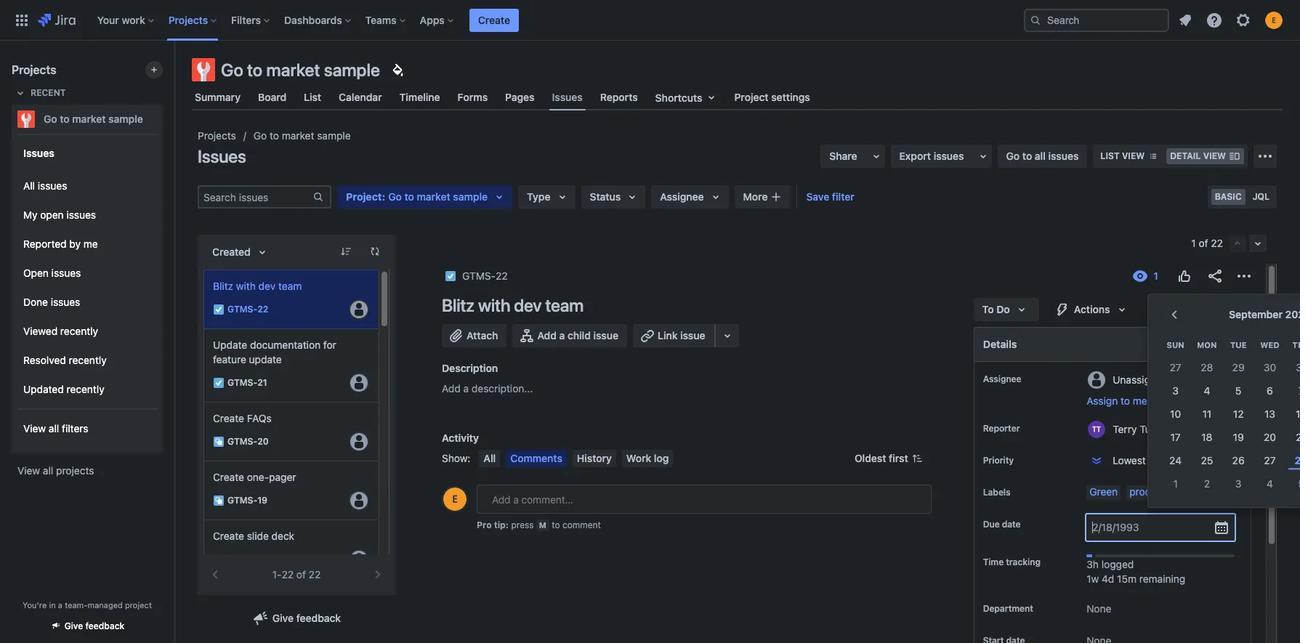 Task type: describe. For each thing, give the bounding box(es) containing it.
dashboards button
[[280, 8, 357, 32]]

to up board
[[247, 60, 263, 80]]

log
[[654, 452, 669, 465]]

task image
[[213, 304, 225, 316]]

0 vertical spatial dev
[[259, 280, 276, 292]]

create for create slide deck
[[213, 530, 244, 542]]

projects for "projects" link
[[198, 129, 236, 142]]

0 horizontal spatial give feedback
[[64, 621, 125, 632]]

feedback for left "give feedback" button
[[85, 621, 125, 632]]

mon
[[1198, 340, 1217, 349]]

gtms-19
[[228, 495, 268, 506]]

issues for "projects" link
[[198, 146, 246, 166]]

open
[[40, 208, 64, 221]]

your work button
[[93, 8, 160, 32]]

assign
[[1087, 395, 1118, 407]]

reports
[[600, 91, 638, 103]]

sub task image for create faqs
[[213, 436, 225, 448]]

task image
[[213, 377, 225, 389]]

1 button
[[1160, 473, 1192, 496]]

recently for viewed recently
[[60, 325, 98, 337]]

add a description...
[[442, 382, 533, 395]]

to do button
[[974, 298, 1040, 321]]

0 vertical spatial 3 button
[[1160, 380, 1192, 403]]

first
[[889, 452, 909, 465]]

managed
[[88, 601, 123, 610]]

go right open export issues dropdown image on the right
[[1007, 150, 1020, 162]]

2 vertical spatial a
[[58, 601, 63, 610]]

open issues link
[[17, 259, 157, 288]]

done issues
[[23, 296, 80, 308]]

lowest
[[1113, 454, 1146, 467]]

due
[[983, 519, 1000, 530]]

all for filters
[[49, 422, 59, 434]]

oldest first button
[[846, 450, 932, 467]]

banner containing your work
[[0, 0, 1301, 41]]

addicon image
[[771, 191, 783, 203]]

2 vertical spatial market
[[282, 129, 314, 142]]

notifications image
[[1177, 11, 1195, 29]]

m
[[539, 521, 547, 530]]

viewed recently
[[23, 325, 98, 337]]

menu bar containing all
[[477, 450, 676, 467]]

export issues
[[900, 150, 964, 162]]

add for add a child issue
[[538, 329, 557, 342]]

terry turtle
[[1113, 423, 1167, 435]]

view all projects
[[17, 465, 94, 477]]

1 vertical spatial assignee
[[983, 374, 1022, 385]]

open share dialog image
[[868, 148, 885, 165]]

to down recent
[[60, 113, 70, 125]]

by
[[69, 237, 81, 250]]

1 horizontal spatial gtms-22
[[462, 270, 508, 282]]

work
[[627, 452, 652, 465]]

add a child issue button
[[513, 324, 627, 348]]

summary
[[195, 91, 241, 103]]

1w
[[1087, 573, 1099, 586]]

newest first image
[[911, 453, 923, 465]]

issues for all issues
[[38, 179, 67, 192]]

19 inside button
[[1234, 431, 1245, 444]]

press
[[511, 520, 534, 531]]

4 for the left 4 "button"
[[1204, 385, 1211, 397]]

updated recently link
[[17, 375, 157, 404]]

all button
[[479, 450, 500, 467]]

gtms-22 link
[[462, 268, 508, 285]]

27 for the right 27 "button"
[[1265, 455, 1276, 467]]

view all projects link
[[12, 458, 163, 484]]

row containing 3
[[1160, 380, 1301, 403]]

13 button
[[1255, 403, 1286, 426]]

18 inside button
[[1202, 431, 1213, 444]]

1 horizontal spatial give
[[272, 612, 294, 625]]

row containing 27
[[1160, 356, 1301, 380]]

cell for 20
[[1286, 426, 1301, 450]]

comments
[[511, 452, 563, 465]]

create slide deck
[[213, 530, 295, 542]]

description...
[[472, 382, 533, 395]]

22 up 'share' image
[[1212, 237, 1224, 249]]

dashboards
[[284, 13, 342, 26]]

create for create
[[478, 13, 510, 26]]

import and bulk change issues image
[[1257, 148, 1275, 165]]

row containing 1
[[1160, 473, 1301, 496]]

17
[[1171, 431, 1181, 444]]

22 up "documentation"
[[257, 304, 268, 315]]

faqs
[[247, 412, 272, 425]]

20 inside button
[[1264, 431, 1277, 444]]

previous month, august 2023 image
[[1166, 306, 1184, 324]]

2 vertical spatial go to market sample
[[254, 129, 351, 142]]

0 horizontal spatial give feedback button
[[41, 614, 133, 638]]

0 vertical spatial 27 button
[[1160, 356, 1192, 380]]

project settings link
[[732, 84, 813, 111]]

2 button
[[1192, 473, 1223, 496]]

gtms- for create slide deck
[[228, 554, 257, 565]]

gtms- for blitz with dev team
[[228, 304, 257, 315]]

priority
[[983, 455, 1014, 466]]

28
[[1201, 362, 1214, 374]]

tip:
[[494, 520, 509, 531]]

issues down all issues link on the left top
[[67, 208, 96, 221]]

to inside assign to me "button"
[[1121, 395, 1131, 407]]

my
[[23, 208, 37, 221]]

attach
[[467, 329, 498, 342]]

0 vertical spatial all
[[1035, 150, 1046, 162]]

27 for the top 27 "button"
[[1170, 362, 1182, 374]]

1 horizontal spatial blitz
[[442, 295, 475, 316]]

Search field
[[1024, 8, 1170, 32]]

type
[[527, 190, 551, 203]]

apps button
[[416, 8, 459, 32]]

team-
[[65, 601, 88, 610]]

1-
[[272, 569, 282, 581]]

create button
[[470, 8, 519, 32]]

sidebar navigation image
[[158, 58, 190, 87]]

recently for updated recently
[[67, 383, 104, 395]]

a for description...
[[464, 382, 469, 395]]

actions image
[[1236, 268, 1253, 285]]

calendar link
[[336, 84, 385, 111]]

create faqs
[[213, 412, 272, 425]]

all issues link
[[17, 172, 157, 201]]

remaining
[[1140, 573, 1186, 586]]

create project image
[[148, 64, 160, 76]]

pro tip: press m to comment
[[477, 520, 601, 531]]

oldest first
[[855, 452, 909, 465]]

0 vertical spatial with
[[236, 280, 256, 292]]

issue inside button
[[594, 329, 619, 342]]

filters
[[231, 13, 261, 26]]

create for create faqs
[[213, 412, 244, 425]]

viewed
[[23, 325, 58, 337]]

detail view
[[1171, 150, 1227, 161]]

0 horizontal spatial 4 button
[[1192, 380, 1223, 403]]

6 button
[[1255, 380, 1286, 403]]

teams
[[365, 13, 397, 26]]

cell for 27
[[1286, 450, 1301, 473]]

do
[[997, 303, 1010, 316]]

row containing 24
[[1160, 450, 1301, 473]]

go up the 'summary'
[[221, 60, 243, 80]]

1 horizontal spatial dev
[[514, 295, 542, 316]]

go down recent
[[44, 113, 57, 125]]

group containing all issues
[[17, 167, 157, 409]]

create for create one-pager
[[213, 471, 244, 483]]

list for list
[[304, 91, 321, 103]]

1 for 1
[[1174, 478, 1178, 490]]

view for view all projects
[[17, 465, 40, 477]]

product
[[1130, 486, 1167, 498]]

25 button
[[1192, 450, 1223, 473]]

shortcuts button
[[653, 84, 723, 111]]

15m
[[1118, 573, 1137, 586]]

view for detail view
[[1204, 150, 1227, 161]]

row containing 17
[[1160, 426, 1301, 450]]

pager
[[269, 471, 296, 483]]

collapse recent projects image
[[12, 84, 29, 102]]

issues for open issues
[[51, 267, 81, 279]]

none
[[1087, 603, 1112, 615]]

1 vertical spatial 4 button
[[1255, 473, 1286, 496]]

one-
[[247, 471, 269, 483]]

issues for the leftmost go to market sample link
[[23, 146, 54, 159]]

board link
[[255, 84, 289, 111]]

26
[[1233, 455, 1245, 467]]

gtms- inside "link"
[[462, 270, 496, 282]]

attach button
[[442, 324, 507, 348]]

sort descending image
[[340, 246, 352, 257]]

1 vertical spatial 3 button
[[1223, 473, 1255, 496]]

labels
[[983, 487, 1011, 498]]

basic
[[1215, 191, 1242, 202]]

assignee inside dropdown button
[[660, 190, 704, 203]]

project settings
[[735, 91, 811, 103]]

21
[[257, 378, 267, 389]]

feedback for the right "give feedback" button
[[296, 612, 341, 625]]

24 button
[[1160, 450, 1192, 473]]

0 vertical spatial team
[[279, 280, 302, 292]]

reporter
[[983, 423, 1020, 434]]

gtms- for create faqs
[[228, 437, 257, 447]]

row containing 10
[[1160, 403, 1301, 426]]

all for all issues
[[23, 179, 35, 192]]

add a child issue
[[538, 329, 619, 342]]

1 vertical spatial 18
[[257, 554, 268, 565]]

recent
[[31, 87, 66, 98]]

0 horizontal spatial give
[[64, 621, 83, 632]]

29
[[1233, 362, 1245, 374]]

time tracking pin to top. only you can see pinned fields. image
[[1044, 557, 1056, 569]]

work
[[122, 13, 145, 26]]

2 vertical spatial sample
[[317, 129, 351, 142]]

gtms-18
[[228, 554, 268, 565]]

done issues link
[[17, 288, 157, 317]]

row group containing 27
[[1160, 356, 1301, 496]]



Task type: locate. For each thing, give the bounding box(es) containing it.
sun
[[1167, 340, 1185, 349]]

0 horizontal spatial with
[[236, 280, 256, 292]]

26 button
[[1223, 450, 1255, 473]]

7 row from the top
[[1160, 473, 1301, 496]]

0 horizontal spatial issue
[[594, 329, 619, 342]]

2 vertical spatial sub task image
[[213, 554, 225, 566]]

0 horizontal spatial blitz
[[213, 280, 233, 292]]

add
[[538, 329, 557, 342], [442, 382, 461, 395]]

open export issues dropdown image
[[975, 148, 992, 165]]

all for all
[[484, 452, 496, 465]]

4d
[[1102, 573, 1115, 586]]

1 horizontal spatial with
[[478, 295, 511, 316]]

0 vertical spatial sample
[[324, 60, 380, 80]]

3
[[1173, 385, 1179, 397], [1236, 478, 1242, 490]]

save filter button
[[798, 185, 864, 209]]

5 cell from the top
[[1286, 450, 1301, 473]]

18 down slide
[[257, 554, 268, 565]]

1 vertical spatial 3
[[1236, 478, 1242, 490]]

dev up "documentation"
[[259, 280, 276, 292]]

0 horizontal spatial 20
[[257, 437, 269, 447]]

list for list view
[[1101, 150, 1120, 161]]

27 down sun
[[1170, 362, 1182, 374]]

gtms- right task icon
[[228, 378, 257, 389]]

22
[[1212, 237, 1224, 249], [496, 270, 508, 282], [257, 304, 268, 315], [282, 569, 294, 581], [309, 569, 321, 581]]

sample
[[324, 60, 380, 80], [108, 113, 143, 125], [317, 129, 351, 142]]

0 horizontal spatial 3 button
[[1160, 380, 1192, 403]]

me inside "button"
[[1133, 395, 1148, 407]]

teams button
[[361, 8, 411, 32]]

in
[[49, 601, 56, 610]]

gtms- up attach
[[462, 270, 496, 282]]

2 row from the top
[[1160, 356, 1301, 380]]

Add a comment… field
[[477, 485, 932, 514]]

11 button
[[1192, 403, 1223, 426]]

issues left list view
[[1049, 150, 1079, 162]]

cell for 13
[[1286, 403, 1301, 426]]

recently inside updated recently link
[[67, 383, 104, 395]]

0 horizontal spatial gtms-22
[[228, 304, 268, 315]]

2 view from the left
[[1204, 150, 1227, 161]]

help image
[[1206, 11, 1224, 29]]

all left projects
[[43, 465, 53, 477]]

your profile and settings image
[[1266, 11, 1283, 29]]

1 horizontal spatial add
[[538, 329, 557, 342]]

all left filters
[[49, 422, 59, 434]]

primary element
[[9, 0, 1024, 40]]

1 horizontal spatial 4
[[1267, 478, 1274, 490]]

sample down list link
[[317, 129, 351, 142]]

1 horizontal spatial issues
[[198, 146, 246, 166]]

go to market sample down recent
[[44, 113, 143, 125]]

issues for done issues
[[51, 296, 80, 308]]

recently inside viewed recently link
[[60, 325, 98, 337]]

list inside list link
[[304, 91, 321, 103]]

green link
[[1087, 486, 1121, 500]]

me inside group
[[83, 237, 98, 250]]

3 down 26 button
[[1236, 478, 1242, 490]]

1 vertical spatial of
[[297, 569, 306, 581]]

4 button up 11
[[1192, 380, 1223, 403]]

give feedback button down you're in a team-managed project at the bottom left of the page
[[41, 614, 133, 638]]

0 horizontal spatial blitz with dev team
[[213, 280, 302, 292]]

link issue
[[658, 329, 706, 342]]

unassigned
[[1113, 373, 1169, 386]]

30
[[1264, 362, 1277, 374]]

view down updated at the bottom left of page
[[23, 422, 46, 434]]

1 vertical spatial team
[[546, 295, 584, 316]]

search image
[[1030, 14, 1042, 26]]

create right the apps dropdown button
[[478, 13, 510, 26]]

recently down viewed recently link
[[69, 354, 107, 366]]

to right m
[[552, 520, 560, 531]]

assign to me
[[1087, 395, 1148, 407]]

you're
[[23, 601, 47, 610]]

feedback down 1-22 of 22
[[296, 612, 341, 625]]

0 vertical spatial go to market sample
[[221, 60, 380, 80]]

3 for bottommost 3 button
[[1236, 478, 1242, 490]]

issues down "projects" link
[[198, 146, 246, 166]]

add inside button
[[538, 329, 557, 342]]

reports link
[[597, 84, 641, 111]]

list right go to all issues
[[1101, 150, 1120, 161]]

row
[[1160, 332, 1301, 356], [1160, 356, 1301, 380], [1160, 380, 1301, 403], [1160, 403, 1301, 426], [1160, 426, 1301, 450], [1160, 450, 1301, 473], [1160, 473, 1301, 496]]

to inside go to all issues link
[[1023, 150, 1033, 162]]

2 vertical spatial projects
[[198, 129, 236, 142]]

dev up add a child issue button on the left bottom of the page
[[514, 295, 542, 316]]

cell for 4
[[1286, 473, 1301, 496]]

to right assign
[[1121, 395, 1131, 407]]

0 horizontal spatial 4
[[1204, 385, 1211, 397]]

show:
[[442, 452, 471, 465]]

1 vertical spatial dev
[[514, 295, 542, 316]]

2 horizontal spatial issues
[[552, 91, 583, 103]]

issues for export issues
[[934, 150, 964, 162]]

1 horizontal spatial of
[[1199, 237, 1209, 249]]

1 horizontal spatial give feedback button
[[243, 607, 350, 630]]

0 horizontal spatial a
[[58, 601, 63, 610]]

0 vertical spatial 19
[[1234, 431, 1245, 444]]

issues right export on the top right of page
[[934, 150, 964, 162]]

5
[[1236, 385, 1242, 397]]

with up update
[[236, 280, 256, 292]]

my open issues
[[23, 208, 96, 221]]

all right show:
[[484, 452, 496, 465]]

gtms- for create one-pager
[[228, 495, 257, 506]]

0 vertical spatial blitz
[[213, 280, 233, 292]]

0 horizontal spatial 18
[[257, 554, 268, 565]]

2 group from the top
[[17, 167, 157, 409]]

your
[[97, 13, 119, 26]]

0 horizontal spatial 27
[[1170, 362, 1182, 374]]

team up "documentation"
[[279, 280, 302, 292]]

6
[[1267, 385, 1274, 397]]

link web pages and more image
[[719, 327, 736, 345]]

issues inside button
[[934, 150, 964, 162]]

resolved recently link
[[17, 346, 157, 375]]

give feedback down you're in a team-managed project at the bottom left of the page
[[64, 621, 125, 632]]

0 horizontal spatial go to market sample link
[[12, 105, 157, 134]]

0 horizontal spatial 19
[[257, 495, 268, 506]]

1 group from the top
[[17, 134, 157, 452]]

all inside button
[[484, 452, 496, 465]]

dev
[[259, 280, 276, 292], [514, 295, 542, 316]]

a for child
[[560, 329, 565, 342]]

sub task image for create one-pager
[[213, 495, 225, 507]]

gtms-21
[[228, 378, 267, 389]]

with down gtms-22 "link" in the top left of the page
[[478, 295, 511, 316]]

resolved
[[23, 354, 66, 366]]

row group
[[1160, 356, 1301, 496]]

1 vertical spatial add
[[442, 382, 461, 395]]

0 horizontal spatial add
[[442, 382, 461, 395]]

1 vertical spatial gtms-22
[[228, 304, 268, 315]]

projects up recent
[[12, 63, 56, 76]]

4 down 20 button
[[1267, 478, 1274, 490]]

logged
[[1102, 558, 1134, 571]]

gtms- down create slide deck
[[228, 554, 257, 565]]

give feedback
[[272, 612, 341, 625], [64, 621, 125, 632]]

0 horizontal spatial of
[[297, 569, 306, 581]]

give down 1-
[[272, 612, 294, 625]]

1 issue from the left
[[594, 329, 619, 342]]

1 horizontal spatial blitz with dev team
[[442, 295, 584, 316]]

all inside group
[[23, 179, 35, 192]]

1 horizontal spatial all
[[484, 452, 496, 465]]

create inside create button
[[478, 13, 510, 26]]

Search issues text field
[[199, 187, 313, 207]]

banner
[[0, 0, 1301, 41]]

issue right child
[[594, 329, 619, 342]]

0 horizontal spatial 1
[[1174, 478, 1178, 490]]

3 up 10
[[1173, 385, 1179, 397]]

0 vertical spatial recently
[[60, 325, 98, 337]]

to down 'board' link
[[270, 129, 279, 142]]

1 row from the top
[[1160, 332, 1301, 356]]

projects
[[56, 465, 94, 477]]

6 row from the top
[[1160, 450, 1301, 473]]

gtms-22 right task image
[[228, 304, 268, 315]]

0 horizontal spatial issues
[[23, 146, 54, 159]]

27
[[1170, 362, 1182, 374], [1265, 455, 1276, 467]]

gtms- down 'create faqs'
[[228, 437, 257, 447]]

3h logged 1w 4d 15m remaining
[[1087, 558, 1186, 586]]

19 down one-
[[257, 495, 268, 506]]

a inside add a child issue button
[[560, 329, 565, 342]]

updated
[[23, 383, 64, 395]]

0 horizontal spatial me
[[83, 237, 98, 250]]

1 horizontal spatial 3 button
[[1223, 473, 1255, 496]]

3 button
[[1160, 380, 1192, 403], [1223, 473, 1255, 496]]

projects for the projects dropdown button
[[168, 13, 208, 26]]

0 vertical spatial gtms-22
[[462, 270, 508, 282]]

tab list
[[183, 84, 1292, 111]]

1 horizontal spatial give feedback
[[272, 612, 341, 625]]

list view
[[1101, 150, 1145, 161]]

3 cell from the top
[[1286, 403, 1301, 426]]

recently down resolved recently link
[[67, 383, 104, 395]]

add for add a description...
[[442, 382, 461, 395]]

add down "description"
[[442, 382, 461, 395]]

give
[[272, 612, 294, 625], [64, 621, 83, 632]]

go to all issues
[[1007, 150, 1079, 162]]

view for list view
[[1122, 150, 1145, 161]]

4 for bottom 4 "button"
[[1267, 478, 1274, 490]]

4 down 28 button
[[1204, 385, 1211, 397]]

cell right "30"
[[1286, 356, 1301, 380]]

view inside group
[[23, 422, 46, 434]]

set background color image
[[389, 61, 406, 79]]

1 up vote options: no one has voted for this issue yet. image
[[1192, 237, 1197, 249]]

1 vertical spatial me
[[1133, 395, 1148, 407]]

1 horizontal spatial go to market sample link
[[254, 127, 351, 145]]

issues inside tab list
[[552, 91, 583, 103]]

market up list link
[[266, 60, 320, 80]]

add to starred image
[[158, 111, 176, 128]]

20 down 13 button
[[1264, 431, 1277, 444]]

child
[[568, 329, 591, 342]]

all inside group
[[49, 422, 59, 434]]

issue inside "button"
[[681, 329, 706, 342]]

create left one-
[[213, 471, 244, 483]]

reported by me link
[[17, 230, 157, 259]]

oldest
[[855, 452, 887, 465]]

0 vertical spatial a
[[560, 329, 565, 342]]

1 horizontal spatial issue
[[681, 329, 706, 342]]

team
[[279, 280, 302, 292], [546, 295, 584, 316]]

projects link
[[198, 127, 236, 145]]

recently down done issues link
[[60, 325, 98, 337]]

all up the my
[[23, 179, 35, 192]]

22 right 1-
[[309, 569, 321, 581]]

0 vertical spatial market
[[266, 60, 320, 80]]

project
[[735, 91, 769, 103]]

18 button
[[1192, 426, 1223, 450]]

0 vertical spatial blitz with dev team
[[213, 280, 302, 292]]

cell for 6
[[1286, 380, 1301, 403]]

me for assign to me
[[1133, 395, 1148, 407]]

0 horizontal spatial assignee
[[660, 190, 704, 203]]

2 issue from the left
[[681, 329, 706, 342]]

group containing issues
[[17, 134, 157, 452]]

view left detail
[[1122, 150, 1145, 161]]

sub task image for create slide deck
[[213, 554, 225, 566]]

1 vertical spatial a
[[464, 382, 469, 395]]

export
[[900, 150, 931, 162]]

filters
[[62, 422, 88, 434]]

22 down 'deck' at the left bottom of page
[[282, 569, 294, 581]]

0 horizontal spatial view
[[1122, 150, 1145, 161]]

history
[[577, 452, 612, 465]]

1 vertical spatial 19
[[257, 495, 268, 506]]

september 2023 grid
[[1160, 332, 1301, 496]]

me down unassigned on the right
[[1133, 395, 1148, 407]]

1 horizontal spatial team
[[546, 295, 584, 316]]

gtms- right task image
[[228, 304, 257, 315]]

20 down faqs
[[257, 437, 269, 447]]

1 sub task image from the top
[[213, 436, 225, 448]]

13
[[1265, 408, 1276, 420]]

3 sub task image from the top
[[213, 554, 225, 566]]

update
[[249, 353, 282, 366]]

view all filters link
[[17, 414, 157, 443]]

refresh image
[[369, 246, 381, 257]]

all right open export issues dropdown image on the right
[[1035, 150, 1046, 162]]

0 horizontal spatial list
[[304, 91, 321, 103]]

comments button
[[506, 450, 567, 467]]

2 cell from the top
[[1286, 380, 1301, 403]]

3 button down 26
[[1223, 473, 1255, 496]]

1 horizontal spatial feedback
[[296, 612, 341, 625]]

me for reported by me
[[83, 237, 98, 250]]

share button
[[821, 145, 885, 168]]

1 vertical spatial 1
[[1174, 478, 1178, 490]]

give feedback down 1-22 of 22
[[272, 612, 341, 625]]

link issue button
[[633, 324, 716, 348]]

menu bar
[[477, 450, 676, 467]]

a down "description"
[[464, 382, 469, 395]]

1 horizontal spatial 1
[[1192, 237, 1197, 249]]

1 view from the left
[[1122, 150, 1145, 161]]

to right open export issues dropdown image on the right
[[1023, 150, 1033, 162]]

4 row from the top
[[1160, 403, 1301, 426]]

view left projects
[[17, 465, 40, 477]]

1 horizontal spatial 18
[[1202, 431, 1213, 444]]

sub task image left gtms-20
[[213, 436, 225, 448]]

0 vertical spatial 1
[[1192, 237, 1197, 249]]

1 inside button
[[1174, 478, 1178, 490]]

issues inside group
[[23, 146, 54, 159]]

assignee button
[[652, 185, 729, 209]]

projects inside dropdown button
[[168, 13, 208, 26]]

slide
[[247, 530, 269, 542]]

cell down 13 button
[[1286, 450, 1301, 473]]

4 button down 20 button
[[1255, 473, 1286, 496]]

1 cell from the top
[[1286, 356, 1301, 380]]

cell down 6 button at the right bottom
[[1286, 426, 1301, 450]]

vote options: no one has voted for this issue yet. image
[[1176, 268, 1194, 285]]

3 row from the top
[[1160, 380, 1301, 403]]

1 horizontal spatial 27 button
[[1255, 450, 1286, 473]]

0 vertical spatial projects
[[168, 13, 208, 26]]

cell down 20 button
[[1286, 473, 1301, 496]]

1 vertical spatial all
[[484, 452, 496, 465]]

assignee right status dropdown button in the top left of the page
[[660, 190, 704, 203]]

1 horizontal spatial me
[[1133, 395, 1148, 407]]

save
[[807, 190, 830, 203]]

gtms-22 up attach
[[462, 270, 508, 282]]

assign to me button
[[1087, 394, 1237, 409]]

go to market sample
[[221, 60, 380, 80], [44, 113, 143, 125], [254, 129, 351, 142]]

19 button
[[1223, 426, 1255, 450]]

gtms- for update documentation for feature update
[[228, 378, 257, 389]]

blitz with dev team down gtms-22 "link" in the top left of the page
[[442, 295, 584, 316]]

24
[[1170, 455, 1182, 467]]

go to market sample link down list link
[[254, 127, 351, 145]]

3 button up 10
[[1160, 380, 1192, 403]]

0 vertical spatial of
[[1199, 237, 1209, 249]]

link
[[658, 329, 678, 342]]

share image
[[1207, 268, 1224, 285]]

reported
[[23, 237, 67, 250]]

projects down "summary" link on the top of page
[[198, 129, 236, 142]]

create up gtms-20
[[213, 412, 244, 425]]

0 horizontal spatial dev
[[259, 280, 276, 292]]

my open issues link
[[17, 201, 157, 230]]

details element
[[974, 327, 1252, 362]]

cell right 6
[[1286, 380, 1301, 403]]

gtms-
[[462, 270, 496, 282], [228, 304, 257, 315], [228, 378, 257, 389], [228, 437, 257, 447], [228, 495, 257, 506], [228, 554, 257, 565]]

22 inside "link"
[[496, 270, 508, 282]]

18 down 11 button
[[1202, 431, 1213, 444]]

cell for 30
[[1286, 356, 1301, 380]]

profile image of eloisefrancis23 image
[[443, 488, 467, 511]]

recently inside resolved recently link
[[69, 354, 107, 366]]

give down team-
[[64, 621, 83, 632]]

1 vertical spatial projects
[[12, 63, 56, 76]]

tab list containing issues
[[183, 84, 1292, 111]]

update documentation for feature update
[[213, 339, 336, 366]]

detail
[[1171, 150, 1201, 161]]

blitz up task image
[[213, 280, 233, 292]]

row containing sun
[[1160, 332, 1301, 356]]

0 vertical spatial 27
[[1170, 362, 1182, 374]]

appswitcher icon image
[[13, 11, 31, 29]]

th
[[1293, 340, 1301, 349]]

1 vertical spatial view
[[17, 465, 40, 477]]

0 horizontal spatial team
[[279, 280, 302, 292]]

1 horizontal spatial 27
[[1265, 455, 1276, 467]]

2 sub task image from the top
[[213, 495, 225, 507]]

blitz with dev team up task image
[[213, 280, 302, 292]]

2 vertical spatial recently
[[67, 383, 104, 395]]

issues up viewed recently
[[51, 296, 80, 308]]

1 vertical spatial sample
[[108, 113, 143, 125]]

go to market sample up list link
[[221, 60, 380, 80]]

6 cell from the top
[[1286, 473, 1301, 496]]

view
[[1122, 150, 1145, 161], [1204, 150, 1227, 161]]

0 vertical spatial list
[[304, 91, 321, 103]]

1 horizontal spatial 20
[[1264, 431, 1277, 444]]

summary link
[[192, 84, 244, 111]]

3 for the top 3 button
[[1173, 385, 1179, 397]]

1 vertical spatial go to market sample
[[44, 113, 143, 125]]

1 for 1 of 22
[[1192, 237, 1197, 249]]

1-22 of 22
[[272, 569, 321, 581]]

go to market sample link
[[12, 105, 157, 134], [254, 127, 351, 145]]

issues up all issues
[[23, 146, 54, 159]]

sub task image left the gtms-19
[[213, 495, 225, 507]]

issues up open
[[38, 179, 67, 192]]

1 vertical spatial sub task image
[[213, 495, 225, 507]]

2 vertical spatial all
[[43, 465, 53, 477]]

project
[[125, 601, 152, 610]]

0 vertical spatial me
[[83, 237, 98, 250]]

1 horizontal spatial a
[[464, 382, 469, 395]]

0 horizontal spatial 27 button
[[1160, 356, 1192, 380]]

group
[[17, 134, 157, 452], [17, 167, 157, 409]]

5 button
[[1223, 380, 1255, 403]]

issue right link
[[681, 329, 706, 342]]

board
[[258, 91, 287, 103]]

list right board
[[304, 91, 321, 103]]

market
[[266, 60, 320, 80], [72, 113, 106, 125], [282, 129, 314, 142]]

sub task image
[[213, 436, 225, 448], [213, 495, 225, 507], [213, 554, 225, 566]]

0 vertical spatial all
[[23, 179, 35, 192]]

1 vertical spatial recently
[[69, 354, 107, 366]]

of right 1-
[[297, 569, 306, 581]]

27 button down sun
[[1160, 356, 1192, 380]]

cell
[[1286, 356, 1301, 380], [1286, 380, 1301, 403], [1286, 403, 1301, 426], [1286, 426, 1301, 450], [1286, 450, 1301, 473], [1286, 473, 1301, 496]]

0 vertical spatial 18
[[1202, 431, 1213, 444]]

recently
[[60, 325, 98, 337], [69, 354, 107, 366], [67, 383, 104, 395]]

jira image
[[38, 11, 75, 29], [38, 11, 75, 29]]

feedback down "managed"
[[85, 621, 125, 632]]

wed
[[1261, 340, 1280, 349]]

market down list link
[[282, 129, 314, 142]]

3h
[[1087, 558, 1099, 571]]

assignee down details
[[983, 374, 1022, 385]]

0 horizontal spatial 3
[[1173, 385, 1179, 397]]

19 down 12 "button"
[[1234, 431, 1245, 444]]

4 button
[[1192, 380, 1223, 403], [1255, 473, 1286, 496]]

view right detail
[[1204, 150, 1227, 161]]

create left slide
[[213, 530, 244, 542]]

1 vertical spatial blitz
[[442, 295, 475, 316]]

5 row from the top
[[1160, 426, 1301, 450]]

4 cell from the top
[[1286, 426, 1301, 450]]

go down 'board' link
[[254, 129, 267, 142]]

apps
[[420, 13, 445, 26]]

give feedback button down 1-22 of 22
[[243, 607, 350, 630]]

27 button
[[1160, 356, 1192, 380], [1255, 450, 1286, 473]]

1 vertical spatial market
[[72, 113, 106, 125]]

settings image
[[1235, 11, 1253, 29]]

more
[[744, 190, 768, 203]]

view for view all filters
[[23, 422, 46, 434]]

all for projects
[[43, 465, 53, 477]]

issues down reported by me
[[51, 267, 81, 279]]

recently for resolved recently
[[69, 354, 107, 366]]



Task type: vqa. For each thing, say whether or not it's contained in the screenshot.
20,
no



